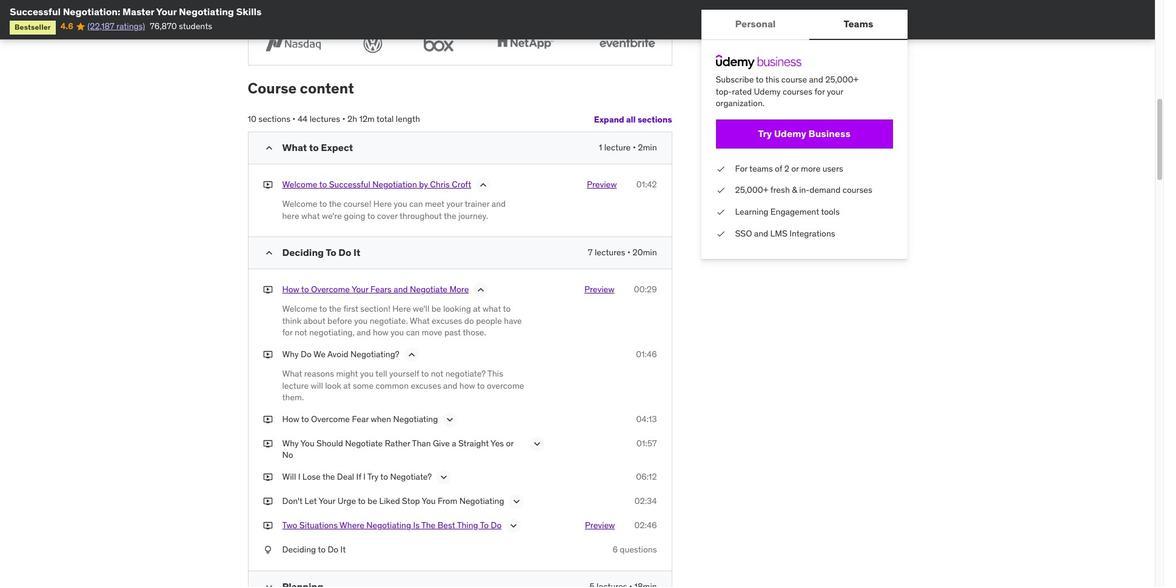 Task type: locate. For each thing, give the bounding box(es) containing it.
to inside 'button'
[[319, 179, 327, 190]]

you right stop
[[422, 496, 436, 507]]

1 vertical spatial deciding
[[282, 544, 316, 555]]

0 horizontal spatial successful
[[10, 5, 61, 18]]

your inside subscribe to this course and 25,000+ top‑rated udemy courses for your organization.
[[827, 86, 844, 97]]

yourself
[[389, 368, 420, 379]]

i
[[298, 471, 301, 482], [364, 471, 366, 482]]

here inside the welcome to the first section! here we'll be looking at what to think about before you negotiate. what excuses do people have for not negotiating, and how you can move past those.
[[393, 303, 411, 314]]

two situations where negotiating is the best thing to do
[[282, 520, 502, 531]]

the
[[329, 198, 342, 209], [444, 210, 457, 221], [329, 303, 342, 314], [323, 471, 335, 482]]

for inside subscribe to this course and 25,000+ top‑rated udemy courses for your organization.
[[815, 86, 825, 97]]

successful up course!
[[329, 179, 371, 190]]

preview up 6
[[585, 520, 615, 531]]

your up business
[[827, 86, 844, 97]]

to
[[326, 246, 337, 259], [480, 520, 489, 531]]

the up before
[[329, 303, 342, 314]]

negotiate inside why you should negotiate rather than give a straight yes or no
[[345, 438, 383, 449]]

1 vertical spatial 25,000+
[[736, 185, 769, 196]]

how up think
[[282, 284, 300, 295]]

courses inside subscribe to this course and 25,000+ top‑rated udemy courses for your organization.
[[783, 86, 813, 97]]

can inside the welcome to the first section! here we'll be looking at what to think about before you negotiate. what excuses do people have for not negotiating, and how you can move past those.
[[406, 327, 420, 338]]

1 vertical spatial what
[[410, 315, 430, 326]]

give
[[433, 438, 450, 449]]

here up the negotiate.
[[393, 303, 411, 314]]

sections right all
[[638, 114, 672, 125]]

0 vertical spatial at
[[473, 303, 481, 314]]

more up nasdaq image
[[258, 6, 278, 17]]

negotiating down liked
[[367, 520, 411, 531]]

be left liked
[[368, 496, 377, 507]]

to down we're
[[326, 246, 337, 259]]

2 small image from the top
[[263, 581, 275, 587]]

1 horizontal spatial or
[[792, 163, 799, 174]]

1 horizontal spatial successful
[[329, 179, 371, 190]]

how inside how to overcome your fears and negotiate more button
[[282, 284, 300, 295]]

to
[[756, 74, 764, 85], [309, 141, 319, 153], [319, 179, 327, 190], [319, 198, 327, 209], [367, 210, 375, 221], [301, 284, 309, 295], [319, 303, 327, 314], [503, 303, 511, 314], [421, 368, 429, 379], [477, 380, 485, 391], [301, 414, 309, 425], [381, 471, 388, 482], [358, 496, 366, 507], [318, 544, 326, 555]]

try
[[758, 128, 772, 140], [368, 471, 379, 482]]

can inside welcome to the course! here you can meet your trainer and here what we're going to cover throughout the journey.
[[410, 198, 423, 209]]

expand all sections
[[594, 114, 672, 125]]

to inside button
[[301, 284, 309, 295]]

total
[[377, 114, 394, 124]]

length
[[396, 114, 420, 124]]

your left the fears
[[352, 284, 369, 295]]

welcome to the first section! here we'll be looking at what to think about before you negotiate. what excuses do people have for not negotiating, and how you can move past those.
[[282, 303, 522, 338]]

the down the 'meet'
[[444, 210, 457, 221]]

welcome inside the welcome to the first section! here we'll be looking at what to think about before you negotiate. what excuses do people have for not negotiating, and how you can move past those.
[[282, 303, 318, 314]]

0 horizontal spatial to
[[326, 246, 337, 259]]

• for 7 lectures • 20min
[[628, 247, 631, 258]]

show lecture description image right yes
[[531, 438, 543, 450]]

excuses down yourself at the bottom left of page
[[411, 380, 441, 391]]

0 horizontal spatial here
[[374, 198, 392, 209]]

you up cover
[[394, 198, 408, 209]]

1 horizontal spatial negotiate
[[410, 284, 448, 295]]

be right we'll
[[432, 303, 441, 314]]

common
[[376, 380, 409, 391]]

not inside what reasons might you tell yourself to not negotiate? this lecture will look at some common excuses and how to overcome them.
[[431, 368, 444, 379]]

what
[[282, 141, 307, 153], [410, 315, 430, 326], [282, 368, 302, 379]]

negotiating inside two situations where negotiating is the best thing to do button
[[367, 520, 411, 531]]

0 vertical spatial why
[[282, 349, 299, 360]]

0 vertical spatial small image
[[263, 247, 275, 259]]

nasdaq image
[[258, 32, 328, 55]]

master
[[123, 5, 154, 18]]

0 horizontal spatial your
[[447, 198, 463, 209]]

1 how from the top
[[282, 284, 300, 295]]

do down the 'going'
[[339, 246, 352, 259]]

1 horizontal spatial lecture
[[605, 142, 631, 153]]

more left users
[[801, 163, 821, 174]]

hide lecture description image up yourself at the bottom left of page
[[406, 349, 418, 361]]

and up negotiating?
[[357, 327, 371, 338]]

than
[[412, 438, 431, 449]]

tab list containing personal
[[702, 10, 908, 40]]

why left we
[[282, 349, 299, 360]]

1 horizontal spatial 25,000+
[[826, 74, 859, 85]]

1 horizontal spatial try
[[758, 128, 772, 140]]

• left 20min
[[628, 247, 631, 258]]

deciding down here
[[282, 246, 324, 259]]

eventbrite image
[[592, 32, 662, 55]]

at up do
[[473, 303, 481, 314]]

udemy inside subscribe to this course and 25,000+ top‑rated udemy courses for your organization.
[[754, 86, 781, 97]]

it down 'where'
[[341, 544, 346, 555]]

0 vertical spatial 25,000+
[[826, 74, 859, 85]]

1 vertical spatial not
[[431, 368, 444, 379]]

going
[[344, 210, 366, 221]]

25,000+ inside subscribe to this course and 25,000+ top‑rated udemy courses for your organization.
[[826, 74, 859, 85]]

how down them.
[[282, 414, 300, 425]]

1 horizontal spatial not
[[431, 368, 444, 379]]

2 i from the left
[[364, 471, 366, 482]]

your right the 'meet'
[[447, 198, 463, 209]]

try right if
[[368, 471, 379, 482]]

overcome up the first
[[311, 284, 350, 295]]

deciding to do it
[[282, 246, 361, 259]]

deciding down the two
[[282, 544, 316, 555]]

xsmall image
[[716, 163, 726, 175], [716, 228, 726, 240], [263, 414, 273, 425], [263, 438, 273, 450], [263, 496, 273, 507], [263, 520, 273, 532], [263, 544, 273, 556]]

lecture up them.
[[282, 380, 309, 391]]

why up no
[[282, 438, 299, 449]]

or right the 2
[[792, 163, 799, 174]]

4.6
[[61, 21, 73, 32]]

try up "teams"
[[758, 128, 772, 140]]

0 horizontal spatial lecture
[[282, 380, 309, 391]]

preview down 7
[[585, 284, 615, 295]]

0 vertical spatial udemy
[[754, 86, 781, 97]]

0 vertical spatial overcome
[[311, 284, 350, 295]]

2 sections from the left
[[638, 114, 672, 125]]

2 welcome from the top
[[282, 198, 318, 209]]

what inside welcome to the course! here you can meet your trainer and here what we're going to cover throughout the journey.
[[301, 210, 320, 221]]

can left move
[[406, 327, 420, 338]]

0 horizontal spatial negotiate
[[345, 438, 383, 449]]

76,870 students
[[150, 21, 212, 32]]

throughout
[[400, 210, 442, 221]]

25,000+ up the learning in the right top of the page
[[736, 185, 769, 196]]

overcome up should
[[311, 414, 350, 425]]

successful negotiation: master your negotiating skills
[[10, 5, 262, 18]]

hide lecture description image right more
[[475, 284, 487, 296]]

ratings)
[[117, 21, 145, 32]]

1 vertical spatial small image
[[263, 581, 275, 587]]

welcome inside welcome to the course! here you can meet your trainer and here what we're going to cover throughout the journey.
[[282, 198, 318, 209]]

0 vertical spatial it
[[354, 246, 361, 259]]

0 horizontal spatial be
[[368, 496, 377, 507]]

and right the fears
[[394, 284, 408, 295]]

i right will
[[298, 471, 301, 482]]

1 vertical spatial lectures
[[595, 247, 626, 258]]

1 horizontal spatial more
[[801, 163, 821, 174]]

here up cover
[[374, 198, 392, 209]]

for down think
[[282, 327, 293, 338]]

at down might
[[343, 380, 351, 391]]

1 horizontal spatial for
[[815, 86, 825, 97]]

udemy down this
[[754, 86, 781, 97]]

1 horizontal spatial to
[[480, 520, 489, 531]]

overcome inside button
[[311, 284, 350, 295]]

cover
[[377, 210, 398, 221]]

1 horizontal spatial sections
[[638, 114, 672, 125]]

lectures right 44
[[310, 114, 340, 124]]

and inside what reasons might you tell yourself to not negotiate? this lecture will look at some common excuses and how to overcome them.
[[444, 380, 458, 391]]

chris
[[430, 179, 450, 190]]

0 vertical spatial welcome
[[282, 179, 318, 190]]

your up 76,870
[[156, 5, 177, 18]]

your
[[827, 86, 844, 97], [447, 198, 463, 209]]

and right sso
[[755, 228, 769, 239]]

0 horizontal spatial 25,000+
[[736, 185, 769, 196]]

show lecture description image for don't let your urge to be liked stop you from negotiating
[[511, 496, 523, 508]]

lecture inside what reasons might you tell yourself to not negotiate? this lecture will look at some common excuses and how to overcome them.
[[282, 380, 309, 391]]

first
[[344, 303, 359, 314]]

7 lectures • 20min
[[588, 247, 657, 258]]

this
[[766, 74, 780, 85]]

might
[[336, 368, 358, 379]]

2 how from the top
[[282, 414, 300, 425]]

1 horizontal spatial you
[[422, 496, 436, 507]]

people
[[476, 315, 502, 326]]

or
[[792, 163, 799, 174], [506, 438, 514, 449]]

liked
[[379, 496, 400, 507]]

0 vertical spatial more
[[258, 6, 278, 17]]

how
[[282, 284, 300, 295], [282, 414, 300, 425]]

1 vertical spatial why
[[282, 438, 299, 449]]

how for how to overcome your fears and negotiate more
[[282, 284, 300, 295]]

0 horizontal spatial courses
[[783, 86, 813, 97]]

course!
[[344, 198, 372, 209]]

2 horizontal spatial your
[[352, 284, 369, 295]]

excuses
[[432, 315, 463, 326], [411, 380, 441, 391]]

i right if
[[364, 471, 366, 482]]

trainer
[[465, 198, 490, 209]]

how inside the welcome to the first section! here we'll be looking at what to think about before you negotiate. what excuses do people have for not negotiating, and how you can move past those.
[[373, 327, 389, 338]]

0 vertical spatial what
[[282, 141, 307, 153]]

1 vertical spatial excuses
[[411, 380, 441, 391]]

1 vertical spatial it
[[341, 544, 346, 555]]

for inside the welcome to the first section! here we'll be looking at what to think about before you negotiate. what excuses do people have for not negotiating, and how you can move past those.
[[282, 327, 293, 338]]

not left negotiate?
[[431, 368, 444, 379]]

0 vertical spatial what
[[301, 210, 320, 221]]

excuses inside the welcome to the first section! here we'll be looking at what to think about before you negotiate. what excuses do people have for not negotiating, and how you can move past those.
[[432, 315, 463, 326]]

1 horizontal spatial your
[[319, 496, 336, 507]]

hide lecture description image
[[478, 179, 490, 191], [475, 284, 487, 296], [406, 349, 418, 361]]

overcome
[[487, 380, 524, 391]]

hide lecture description image for how to overcome your fears and negotiate more
[[475, 284, 487, 296]]

what for might
[[282, 368, 302, 379]]

sections right 10
[[259, 114, 291, 124]]

1 welcome from the top
[[282, 179, 318, 190]]

lectures right 7
[[595, 247, 626, 258]]

1 vertical spatial negotiate
[[345, 438, 383, 449]]

0 vertical spatial can
[[410, 198, 423, 209]]

courses down course
[[783, 86, 813, 97]]

25,000+
[[826, 74, 859, 85], [736, 185, 769, 196]]

25,000+ right course
[[826, 74, 859, 85]]

negotiate down fear at the left bottom of page
[[345, 438, 383, 449]]

2 why from the top
[[282, 438, 299, 449]]

1 vertical spatial at
[[343, 380, 351, 391]]

will i lose the deal if i try to negotiate?
[[282, 471, 432, 482]]

25,000+ fresh & in-demand courses
[[736, 185, 873, 196]]

negotiate up we'll
[[410, 284, 448, 295]]

how down the negotiate.
[[373, 327, 389, 338]]

of
[[775, 163, 783, 174]]

1 vertical spatial more
[[801, 163, 821, 174]]

1 sections from the left
[[259, 114, 291, 124]]

you left should
[[301, 438, 315, 449]]

1 deciding from the top
[[282, 246, 324, 259]]

how to overcome your fears and negotiate more button
[[282, 284, 469, 299]]

0 vertical spatial try
[[758, 128, 772, 140]]

no
[[282, 450, 293, 461]]

0 vertical spatial how
[[373, 327, 389, 338]]

0 horizontal spatial how
[[373, 327, 389, 338]]

udemy up for teams of 2 or more users
[[774, 128, 807, 140]]

how down negotiate?
[[460, 380, 475, 391]]

1 vertical spatial udemy
[[774, 128, 807, 140]]

looking
[[443, 303, 471, 314]]

urge
[[338, 496, 356, 507]]

and down negotiate?
[[444, 380, 458, 391]]

0 vertical spatial or
[[792, 163, 799, 174]]

• left 2min
[[633, 142, 636, 153]]

sections inside dropdown button
[[638, 114, 672, 125]]

1 horizontal spatial how
[[460, 380, 475, 391]]

deciding for deciding to do it
[[282, 544, 316, 555]]

course content
[[248, 79, 354, 98]]

2 deciding from the top
[[282, 544, 316, 555]]

0 horizontal spatial or
[[506, 438, 514, 449]]

0 horizontal spatial more
[[258, 6, 278, 17]]

overcome
[[311, 284, 350, 295], [311, 414, 350, 425]]

it down the 'going'
[[354, 246, 361, 259]]

it for deciding to do it
[[341, 544, 346, 555]]

0 vertical spatial here
[[374, 198, 392, 209]]

1 vertical spatial overcome
[[311, 414, 350, 425]]

1 horizontal spatial at
[[473, 303, 481, 314]]

what right small icon
[[282, 141, 307, 153]]

0 vertical spatial lectures
[[310, 114, 340, 124]]

2 overcome from the top
[[311, 414, 350, 425]]

show lecture description image up 'from'
[[438, 471, 450, 483]]

do left show lecture description icon
[[491, 520, 502, 531]]

1 vertical spatial what
[[483, 303, 501, 314]]

• left 44
[[293, 114, 296, 124]]

0 horizontal spatial it
[[341, 544, 346, 555]]

0 vertical spatial to
[[326, 246, 337, 259]]

0 vertical spatial hide lecture description image
[[478, 179, 490, 191]]

show lecture description image for will i lose the deal if i try to negotiate?
[[438, 471, 450, 483]]

to inside subscribe to this course and 25,000+ top‑rated udemy courses for your organization.
[[756, 74, 764, 85]]

and right course
[[810, 74, 824, 85]]

you
[[394, 198, 408, 209], [354, 315, 368, 326], [391, 327, 404, 338], [360, 368, 374, 379]]

lecture right '1'
[[605, 142, 631, 153]]

1 horizontal spatial i
[[364, 471, 366, 482]]

in-
[[800, 185, 810, 196]]

0 horizontal spatial sections
[[259, 114, 291, 124]]

do down situations
[[328, 544, 339, 555]]

2 vertical spatial welcome
[[282, 303, 318, 314]]

0 horizontal spatial i
[[298, 471, 301, 482]]

excuses up past at the bottom
[[432, 315, 463, 326]]

1 horizontal spatial your
[[827, 86, 844, 97]]

lecture
[[605, 142, 631, 153], [282, 380, 309, 391]]

1 horizontal spatial courses
[[843, 185, 873, 196]]

about
[[304, 315, 326, 326]]

1 vertical spatial welcome
[[282, 198, 318, 209]]

more inside learn more
[[258, 6, 278, 17]]

the up we're
[[329, 198, 342, 209]]

welcome inside 'button'
[[282, 179, 318, 190]]

what down we'll
[[410, 315, 430, 326]]

show lecture description image up show lecture description icon
[[511, 496, 523, 508]]

2 vertical spatial what
[[282, 368, 302, 379]]

1 vertical spatial hide lecture description image
[[475, 284, 487, 296]]

and inside the welcome to the first section! here we'll be looking at what to think about before you negotiate. what excuses do people have for not negotiating, and how you can move past those.
[[357, 327, 371, 338]]

you up some
[[360, 368, 374, 379]]

1 vertical spatial successful
[[329, 179, 371, 190]]

preview down '1'
[[587, 179, 617, 190]]

netapp image
[[491, 32, 561, 55]]

what up people on the left of the page
[[483, 303, 501, 314]]

0 horizontal spatial your
[[156, 5, 177, 18]]

if
[[356, 471, 361, 482]]

0 horizontal spatial you
[[301, 438, 315, 449]]

0 horizontal spatial what
[[301, 210, 320, 221]]

your inside button
[[352, 284, 369, 295]]

2 vertical spatial preview
[[585, 520, 615, 531]]

for up business
[[815, 86, 825, 97]]

or right yes
[[506, 438, 514, 449]]

lectures
[[310, 114, 340, 124], [595, 247, 626, 258]]

learn more
[[258, 0, 649, 17]]

personal button
[[702, 10, 810, 39]]

top‑rated
[[716, 86, 752, 97]]

1 vertical spatial can
[[406, 327, 420, 338]]

1 vertical spatial how
[[460, 380, 475, 391]]

tab list
[[702, 10, 908, 40]]

00:29
[[634, 284, 657, 295]]

successful inside 'button'
[[329, 179, 371, 190]]

0 vertical spatial your
[[827, 86, 844, 97]]

here inside welcome to the course! here you can meet your trainer and here what we're going to cover throughout the journey.
[[374, 198, 392, 209]]

what inside what reasons might you tell yourself to not negotiate? this lecture will look at some common excuses and how to overcome them.
[[282, 368, 302, 379]]

integrations
[[790, 228, 836, 239]]

xsmall image
[[263, 179, 273, 191], [716, 185, 726, 197], [716, 206, 726, 218], [263, 284, 273, 296], [263, 349, 273, 361], [263, 471, 273, 483]]

why inside why you should negotiate rather than give a straight yes or no
[[282, 438, 299, 449]]

do inside button
[[491, 520, 502, 531]]

your right let
[[319, 496, 336, 507]]

0 vertical spatial not
[[295, 327, 307, 338]]

3 welcome from the top
[[282, 303, 318, 314]]

negotiation
[[373, 179, 417, 190]]

you inside welcome to the course! here you can meet your trainer and here what we're going to cover throughout the journey.
[[394, 198, 408, 209]]

what inside the welcome to the first section! here we'll be looking at what to think about before you negotiate. what excuses do people have for not negotiating, and how you can move past those.
[[410, 315, 430, 326]]

what for expect
[[282, 141, 307, 153]]

1 vertical spatial for
[[282, 327, 293, 338]]

1
[[599, 142, 603, 153]]

negotiating up than at left bottom
[[393, 414, 438, 425]]

0 horizontal spatial for
[[282, 327, 293, 338]]

1 why from the top
[[282, 349, 299, 360]]

1 vertical spatial to
[[480, 520, 489, 531]]

1 vertical spatial how
[[282, 414, 300, 425]]

1 overcome from the top
[[311, 284, 350, 295]]

let
[[305, 496, 317, 507]]

1 horizontal spatial it
[[354, 246, 361, 259]]

0 vertical spatial you
[[301, 438, 315, 449]]

negotiate inside button
[[410, 284, 448, 295]]

what up them.
[[282, 368, 302, 379]]

show lecture description image
[[444, 414, 456, 426], [531, 438, 543, 450], [438, 471, 450, 483], [511, 496, 523, 508]]

show lecture description image up a
[[444, 414, 456, 426]]

what right here
[[301, 210, 320, 221]]

0 vertical spatial how
[[282, 284, 300, 295]]

01:46
[[636, 349, 657, 360]]

1 vertical spatial lecture
[[282, 380, 309, 391]]

can up throughout at the top of page
[[410, 198, 423, 209]]

sso and lms integrations
[[736, 228, 836, 239]]

not down think
[[295, 327, 307, 338]]

courses right the demand
[[843, 185, 873, 196]]

questions
[[620, 544, 657, 555]]

show lecture description image for why you should negotiate rather than give a straight yes or no
[[531, 438, 543, 450]]

at inside what reasons might you tell yourself to not negotiate? this lecture will look at some common excuses and how to overcome them.
[[343, 380, 351, 391]]

we
[[314, 349, 326, 360]]

preview for 01:42
[[587, 179, 617, 190]]

overcome for fear
[[311, 414, 350, 425]]

expect
[[321, 141, 353, 153]]

0 vertical spatial be
[[432, 303, 441, 314]]

and right trainer on the top left of page
[[492, 198, 506, 209]]

successful up 'bestseller'
[[10, 5, 61, 18]]

what reasons might you tell yourself to not negotiate? this lecture will look at some common excuses and how to overcome them.
[[282, 368, 524, 403]]

and inside subscribe to this course and 25,000+ top‑rated udemy courses for your organization.
[[810, 74, 824, 85]]

to right thing
[[480, 520, 489, 531]]

we'll
[[413, 303, 430, 314]]

1 vertical spatial here
[[393, 303, 411, 314]]

small image
[[263, 247, 275, 259], [263, 581, 275, 587]]

section!
[[361, 303, 391, 314]]

hide lecture description image up trainer on the top left of page
[[478, 179, 490, 191]]



Task type: vqa. For each thing, say whether or not it's contained in the screenshot.
"not" in What reasons might you tell yourself to not negotiate? This lecture will look at some common excuses and how to overcome them.
yes



Task type: describe. For each thing, give the bounding box(es) containing it.
0 horizontal spatial lectures
[[310, 114, 340, 124]]

personal
[[736, 18, 776, 30]]

1 i from the left
[[298, 471, 301, 482]]

some
[[353, 380, 374, 391]]

• left 2h 12m
[[342, 114, 346, 124]]

small image
[[263, 142, 275, 154]]

fears
[[371, 284, 392, 295]]

avoid
[[328, 349, 349, 360]]

try udemy business link
[[716, 119, 893, 148]]

(22,187 ratings)
[[88, 21, 145, 32]]

croft
[[452, 179, 471, 190]]

02:34
[[635, 496, 657, 507]]

preview for 00:29
[[585, 284, 615, 295]]

from
[[438, 496, 458, 507]]

&
[[792, 185, 798, 196]]

why do we avoid negotiating?
[[282, 349, 400, 360]]

try udemy business
[[758, 128, 851, 140]]

2 vertical spatial your
[[319, 496, 336, 507]]

and inside button
[[394, 284, 408, 295]]

the inside the welcome to the first section! here we'll be looking at what to think about before you negotiate. what excuses do people have for not negotiating, and how you can move past those.
[[329, 303, 342, 314]]

negotiating,
[[309, 327, 355, 338]]

to inside button
[[480, 520, 489, 531]]

the
[[422, 520, 436, 531]]

06:12
[[636, 471, 657, 482]]

why for why do we avoid negotiating?
[[282, 349, 299, 360]]

you inside why you should negotiate rather than give a straight yes or no
[[301, 438, 315, 449]]

lms
[[771, 228, 788, 239]]

more
[[450, 284, 469, 295]]

and inside welcome to the course! here you can meet your trainer and here what we're going to cover throughout the journey.
[[492, 198, 506, 209]]

0 vertical spatial successful
[[10, 5, 61, 18]]

your inside welcome to the course! here you can meet your trainer and here what we're going to cover throughout the journey.
[[447, 198, 463, 209]]

2
[[785, 163, 790, 174]]

negotiating up students
[[179, 5, 234, 18]]

a
[[452, 438, 457, 449]]

negotiate.
[[370, 315, 408, 326]]

here
[[282, 210, 299, 221]]

tell
[[376, 368, 387, 379]]

best
[[438, 520, 455, 531]]

2h 12m
[[348, 114, 375, 124]]

how to overcome fear when negotiating
[[282, 414, 438, 425]]

0 horizontal spatial try
[[368, 471, 379, 482]]

teams
[[750, 163, 773, 174]]

negotiating up thing
[[460, 496, 504, 507]]

for teams of 2 or more users
[[736, 163, 844, 174]]

your for overcome
[[352, 284, 369, 295]]

learn
[[627, 0, 649, 5]]

teams button
[[810, 10, 908, 39]]

show lecture description image for how to overcome fear when negotiating
[[444, 414, 456, 426]]

not inside the welcome to the first section! here we'll be looking at what to think about before you negotiate. what excuses do people have for not negotiating, and how you can move past those.
[[295, 327, 307, 338]]

learning engagement tools
[[736, 206, 840, 217]]

excuses inside what reasons might you tell yourself to not negotiate? this lecture will look at some common excuses and how to overcome them.
[[411, 380, 441, 391]]

past
[[445, 327, 461, 338]]

two situations where negotiating is the best thing to do button
[[282, 520, 502, 534]]

10 sections • 44 lectures • 2h 12m total length
[[248, 114, 420, 124]]

deal
[[337, 471, 354, 482]]

overcome for your
[[311, 284, 350, 295]]

course
[[248, 79, 297, 98]]

do left we
[[301, 349, 312, 360]]

how to overcome your fears and negotiate more
[[282, 284, 469, 295]]

the left deal at the left bottom of page
[[323, 471, 335, 482]]

why you should negotiate rather than give a straight yes or no
[[282, 438, 514, 461]]

fear
[[352, 414, 369, 425]]

demand
[[810, 185, 841, 196]]

bestseller
[[15, 23, 51, 32]]

you down the negotiate.
[[391, 327, 404, 338]]

at inside the welcome to the first section! here we'll be looking at what to think about before you negotiate. what excuses do people have for not negotiating, and how you can move past those.
[[473, 303, 481, 314]]

them.
[[282, 392, 304, 403]]

will
[[311, 380, 323, 391]]

yes
[[491, 438, 504, 449]]

welcome to successful negotiation by chris croft button
[[282, 179, 471, 194]]

have
[[504, 315, 522, 326]]

your for master
[[156, 5, 177, 18]]

subscribe
[[716, 74, 754, 85]]

journey.
[[459, 210, 488, 221]]

negotiate?
[[390, 471, 432, 482]]

rather
[[385, 438, 411, 449]]

how for how to overcome fear when negotiating
[[282, 414, 300, 425]]

or inside why you should negotiate rather than give a straight yes or no
[[506, 438, 514, 449]]

0 vertical spatial lecture
[[605, 142, 631, 153]]

before
[[328, 315, 352, 326]]

• for 1 lecture • 2min
[[633, 142, 636, 153]]

students
[[179, 21, 212, 32]]

deciding for deciding to do it
[[282, 246, 324, 259]]

be inside the welcome to the first section! here we'll be looking at what to think about before you negotiate. what excuses do people have for not negotiating, and how you can move past those.
[[432, 303, 441, 314]]

those.
[[463, 327, 486, 338]]

hide lecture description image for welcome to successful negotiation by chris croft
[[478, 179, 490, 191]]

why for why you should negotiate rather than give a straight yes or no
[[282, 438, 299, 449]]

try inside try udemy business link
[[758, 128, 772, 140]]

it for deciding to do it
[[354, 246, 361, 259]]

welcome for welcome to the course! here you can meet your trainer and here what we're going to cover throughout the journey.
[[282, 198, 318, 209]]

negotiation:
[[63, 5, 120, 18]]

box image
[[418, 32, 459, 55]]

expand all sections button
[[594, 107, 672, 132]]

think
[[282, 315, 302, 326]]

show lecture description image
[[508, 520, 520, 532]]

what to expect
[[282, 141, 353, 153]]

do
[[465, 315, 474, 326]]

udemy business image
[[716, 55, 802, 69]]

1 vertical spatial be
[[368, 496, 377, 507]]

for
[[736, 163, 748, 174]]

welcome for welcome to successful negotiation by chris croft
[[282, 179, 318, 190]]

negotiating?
[[351, 349, 400, 360]]

learn more link
[[258, 0, 649, 17]]

subscribe to this course and 25,000+ top‑rated udemy courses for your organization.
[[716, 74, 859, 109]]

1 vertical spatial you
[[422, 496, 436, 507]]

volkswagen image
[[360, 32, 386, 55]]

you down the first
[[354, 315, 368, 326]]

76,870
[[150, 21, 177, 32]]

move
[[422, 327, 443, 338]]

2 vertical spatial hide lecture description image
[[406, 349, 418, 361]]

1 lecture • 2min
[[599, 142, 657, 153]]

10
[[248, 114, 257, 124]]

learning
[[736, 206, 769, 217]]

negotiate?
[[446, 368, 486, 379]]

how inside what reasons might you tell yourself to not negotiate? this lecture will look at some common excuses and how to overcome them.
[[460, 380, 475, 391]]

• for 10 sections • 44 lectures • 2h 12m total length
[[293, 114, 296, 124]]

don't let your urge to be liked stop you from negotiating
[[282, 496, 504, 507]]

look
[[325, 380, 341, 391]]

01:42
[[637, 179, 657, 190]]

1 horizontal spatial lectures
[[595, 247, 626, 258]]

straight
[[459, 438, 489, 449]]

welcome for welcome to the first section! here we'll be looking at what to think about before you negotiate. what excuses do people have for not negotiating, and how you can move past those.
[[282, 303, 318, 314]]

1 small image from the top
[[263, 247, 275, 259]]

what inside the welcome to the first section! here we'll be looking at what to think about before you negotiate. what excuses do people have for not negotiating, and how you can move past those.
[[483, 303, 501, 314]]

you inside what reasons might you tell yourself to not negotiate? this lecture will look at some common excuses and how to overcome them.
[[360, 368, 374, 379]]

04:13
[[637, 414, 657, 425]]

where
[[340, 520, 365, 531]]



